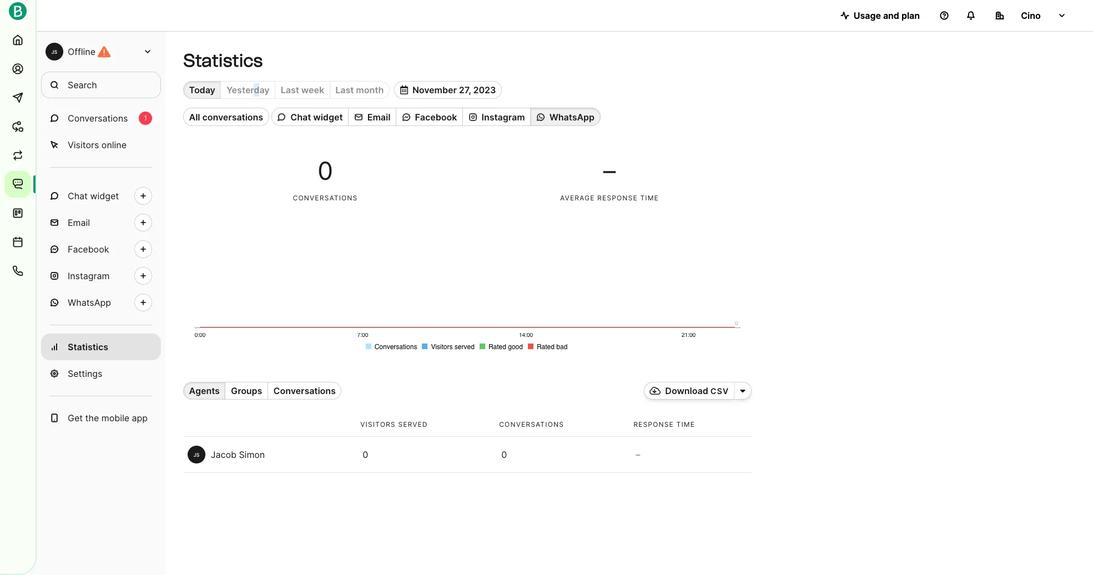 Task type: vqa. For each thing, say whether or not it's contained in the screenshot.
YOUR
no



Task type: locate. For each thing, give the bounding box(es) containing it.
0 vertical spatial js
[[51, 49, 57, 55]]

cino
[[1022, 10, 1041, 21]]

time
[[641, 194, 659, 202], [677, 421, 696, 429]]

0 horizontal spatial instagram
[[68, 271, 110, 282]]

0 vertical spatial statistics
[[183, 50, 263, 71]]

facebook inside 'button'
[[415, 111, 457, 123]]

response
[[598, 194, 638, 202]]

today button
[[183, 81, 221, 99]]

online
[[102, 139, 127, 151]]

1 vertical spatial chat
[[68, 191, 88, 202]]

facebook down 'november'
[[415, 111, 457, 123]]

groups
[[231, 386, 262, 397]]

1 horizontal spatial conversations
[[293, 194, 358, 202]]

average
[[561, 194, 595, 202]]

widget left email button at top left
[[313, 111, 343, 123]]

0 vertical spatial chat
[[291, 111, 311, 123]]

0 horizontal spatial statistics
[[68, 342, 108, 353]]

1 horizontal spatial js
[[194, 452, 200, 458]]

whatsapp
[[550, 111, 595, 123], [68, 297, 111, 308]]

1 vertical spatial js
[[194, 452, 200, 458]]

visitors for visitors online
[[68, 139, 99, 151]]

statistics
[[183, 50, 263, 71], [68, 342, 108, 353]]

1 horizontal spatial –
[[636, 450, 641, 461]]

0 vertical spatial visitors
[[68, 139, 99, 151]]

0 vertical spatial email
[[368, 111, 391, 123]]

1 vertical spatial instagram
[[68, 271, 110, 282]]

0 horizontal spatial js
[[51, 49, 57, 55]]

solo image
[[741, 387, 746, 396]]

1 vertical spatial conversations
[[274, 386, 336, 397]]

1 horizontal spatial email
[[368, 111, 391, 123]]

whatsapp button
[[531, 108, 601, 126]]

visitors for visitors served
[[361, 421, 396, 429]]

1 vertical spatial conversations
[[293, 194, 358, 202]]

instagram button
[[463, 108, 531, 126]]

1 horizontal spatial instagram
[[482, 111, 525, 123]]

response
[[634, 421, 674, 429]]

statistics up "today"
[[183, 50, 263, 71]]

mobile
[[102, 413, 129, 424]]

2 horizontal spatial 0
[[502, 450, 507, 461]]

usage and plan
[[854, 10, 920, 21]]

– down response
[[636, 450, 641, 461]]

email
[[368, 111, 391, 123], [68, 217, 90, 228]]

csv
[[711, 387, 729, 396]]

visitors online link
[[41, 132, 161, 158]]

plan
[[902, 10, 920, 21]]

2 vertical spatial conversations
[[499, 421, 564, 429]]

0 vertical spatial –
[[604, 156, 616, 186]]

chat widget left email button at top left
[[291, 111, 343, 123]]

0 vertical spatial chat widget
[[291, 111, 343, 123]]

0 vertical spatial facebook
[[415, 111, 457, 123]]

0 horizontal spatial chat
[[68, 191, 88, 202]]

js for offline
[[51, 49, 57, 55]]

email inside button
[[368, 111, 391, 123]]

1 horizontal spatial chat widget
[[291, 111, 343, 123]]

js left offline
[[51, 49, 57, 55]]

usage and plan button
[[832, 4, 929, 27]]

0 vertical spatial instagram
[[482, 111, 525, 123]]

search link
[[41, 72, 161, 98]]

whatsapp link
[[41, 289, 161, 316]]

today
[[189, 85, 215, 96]]

cino button
[[987, 4, 1076, 27]]

instagram down the 2023
[[482, 111, 525, 123]]

1 horizontal spatial widget
[[313, 111, 343, 123]]

1 vertical spatial chat widget
[[68, 191, 119, 202]]

1 vertical spatial email
[[68, 217, 90, 228]]

usage
[[854, 10, 882, 21]]

statistics up settings
[[68, 342, 108, 353]]

1 horizontal spatial chat
[[291, 111, 311, 123]]

statistics link
[[41, 334, 161, 361]]

1 horizontal spatial whatsapp
[[550, 111, 595, 123]]

0 vertical spatial conversations
[[68, 113, 128, 124]]

0 horizontal spatial conversations
[[202, 111, 263, 123]]

visitors left served on the bottom left of the page
[[361, 421, 396, 429]]

statistics inside statistics link
[[68, 342, 108, 353]]

js
[[51, 49, 57, 55], [194, 452, 200, 458]]

1 vertical spatial widget
[[90, 191, 119, 202]]

and
[[884, 10, 900, 21]]

chat widget
[[291, 111, 343, 123], [68, 191, 119, 202]]

widget up email link
[[90, 191, 119, 202]]

settings link
[[41, 361, 161, 387]]

0 horizontal spatial 0
[[318, 156, 333, 186]]

visitors
[[68, 139, 99, 151], [361, 421, 396, 429]]

0 horizontal spatial whatsapp
[[68, 297, 111, 308]]

conversations inside button
[[202, 111, 263, 123]]

1 horizontal spatial facebook
[[415, 111, 457, 123]]

js left jacob
[[194, 452, 200, 458]]

instagram
[[482, 111, 525, 123], [68, 271, 110, 282]]

0 horizontal spatial widget
[[90, 191, 119, 202]]

0 vertical spatial time
[[641, 194, 659, 202]]

chat widget up email link
[[68, 191, 119, 202]]

0 horizontal spatial –
[[604, 156, 616, 186]]

– up average response time
[[604, 156, 616, 186]]

get
[[68, 413, 83, 424]]

0
[[318, 156, 333, 186], [363, 450, 368, 461], [502, 450, 507, 461]]

all conversations button
[[183, 108, 269, 126]]

0 horizontal spatial email
[[68, 217, 90, 228]]

response time
[[634, 421, 696, 429]]

agents
[[189, 386, 220, 397]]

conversations
[[202, 111, 263, 123], [293, 194, 358, 202]]

1 horizontal spatial statistics
[[183, 50, 263, 71]]

0 horizontal spatial facebook
[[68, 244, 109, 255]]

1 vertical spatial time
[[677, 421, 696, 429]]

1 vertical spatial visitors
[[361, 421, 396, 429]]

1 horizontal spatial conversations
[[274, 386, 336, 397]]

november
[[413, 85, 457, 96]]

facebook up 'instagram' link at the left of the page
[[68, 244, 109, 255]]

0 vertical spatial whatsapp
[[550, 111, 595, 123]]

0 vertical spatial conversations
[[202, 111, 263, 123]]

1 vertical spatial statistics
[[68, 342, 108, 353]]

email up the facebook link
[[68, 217, 90, 228]]

–
[[604, 156, 616, 186], [636, 450, 641, 461]]

2 horizontal spatial conversations
[[499, 421, 564, 429]]

chat
[[291, 111, 311, 123], [68, 191, 88, 202]]

1 horizontal spatial time
[[677, 421, 696, 429]]

2023
[[474, 85, 496, 96]]

0 horizontal spatial visitors
[[68, 139, 99, 151]]

instagram up whatsapp link
[[68, 271, 110, 282]]

visitors inside visitors online link
[[68, 139, 99, 151]]

conversations
[[68, 113, 128, 124], [274, 386, 336, 397], [499, 421, 564, 429]]

instagram inside 'instagram' link
[[68, 271, 110, 282]]

1 horizontal spatial visitors
[[361, 421, 396, 429]]

0 vertical spatial widget
[[313, 111, 343, 123]]

chat widget inside button
[[291, 111, 343, 123]]

email left the facebook 'button'
[[368, 111, 391, 123]]

facebook
[[415, 111, 457, 123], [68, 244, 109, 255]]

widget
[[313, 111, 343, 123], [90, 191, 119, 202]]

0 horizontal spatial conversations
[[68, 113, 128, 124]]

visitors left online
[[68, 139, 99, 151]]



Task type: describe. For each thing, give the bounding box(es) containing it.
1 vertical spatial whatsapp
[[68, 297, 111, 308]]

november 27, 2023
[[413, 85, 496, 96]]

1
[[144, 114, 147, 122]]

widget inside button
[[313, 111, 343, 123]]

instagram inside button
[[482, 111, 525, 123]]

js for jacob simon
[[194, 452, 200, 458]]

instagram link
[[41, 263, 161, 289]]

search
[[68, 79, 97, 91]]

all
[[189, 111, 200, 123]]

jacob simon
[[211, 450, 265, 461]]

november 27, 2023 button
[[395, 81, 502, 99]]

the
[[85, 413, 99, 424]]

0 horizontal spatial chat widget
[[68, 191, 119, 202]]

offline
[[68, 46, 96, 57]]

conversations button
[[268, 382, 342, 400]]

simon
[[239, 450, 265, 461]]

served
[[398, 421, 428, 429]]

visitors served
[[361, 421, 428, 429]]

email button
[[348, 108, 396, 126]]

facebook button
[[396, 108, 463, 126]]

chat inside button
[[291, 111, 311, 123]]

app
[[132, 413, 148, 424]]

conversations inside button
[[274, 386, 336, 397]]

chat widget link
[[41, 183, 161, 209]]

0 horizontal spatial time
[[641, 194, 659, 202]]

1 horizontal spatial 0
[[363, 450, 368, 461]]

1 vertical spatial facebook
[[68, 244, 109, 255]]

email link
[[41, 209, 161, 236]]

chat widget button
[[271, 108, 348, 126]]

1 vertical spatial –
[[636, 450, 641, 461]]

groups button
[[225, 382, 268, 400]]

average response time
[[561, 194, 659, 202]]

download
[[666, 386, 709, 397]]

settings
[[68, 368, 102, 379]]

agents button
[[183, 382, 225, 400]]

download csv
[[666, 386, 729, 397]]

get the mobile app link
[[41, 405, 161, 432]]

get the mobile app
[[68, 413, 148, 424]]

facebook link
[[41, 236, 161, 263]]

27,
[[459, 85, 471, 96]]

jacob
[[211, 450, 237, 461]]

all conversations
[[189, 111, 263, 123]]

visitors online
[[68, 139, 127, 151]]

whatsapp inside button
[[550, 111, 595, 123]]



